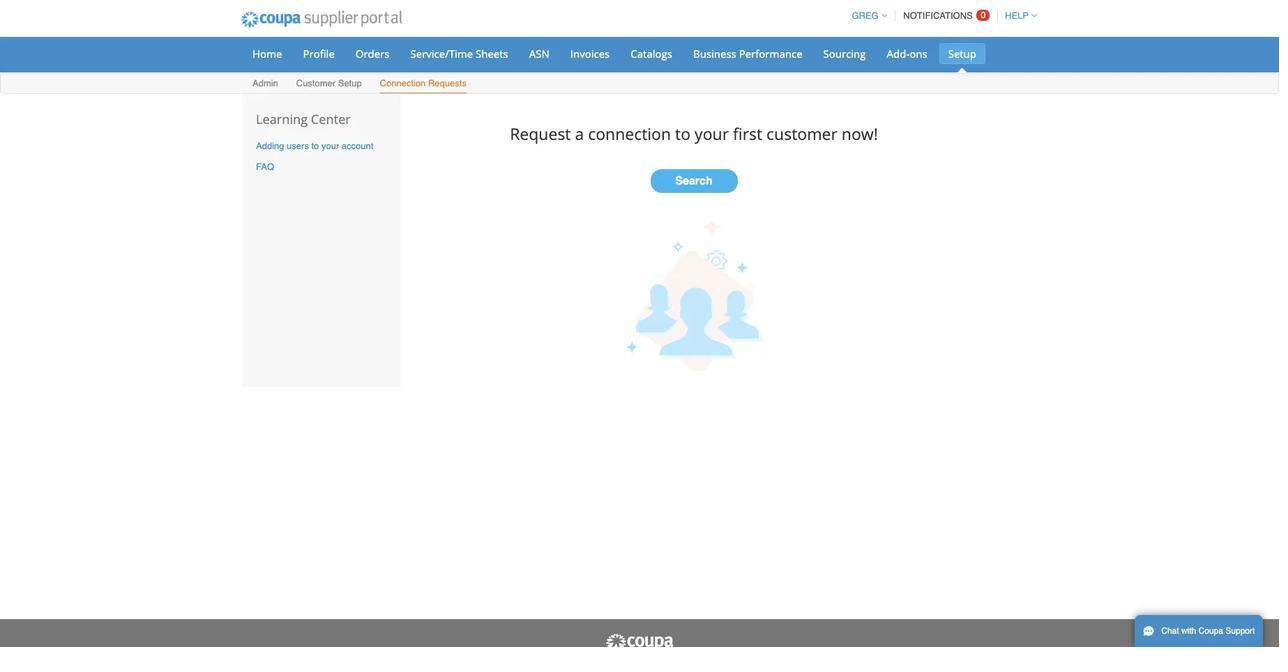 Task type: locate. For each thing, give the bounding box(es) containing it.
connection requests
[[380, 78, 467, 89]]

customer
[[767, 122, 838, 145]]

profile
[[303, 47, 335, 61]]

to right users
[[311, 141, 319, 151]]

users
[[287, 141, 309, 151]]

adding users to your account
[[256, 141, 373, 151]]

setup
[[948, 47, 976, 61], [338, 78, 362, 89]]

0 horizontal spatial setup
[[338, 78, 362, 89]]

1 vertical spatial coupa supplier portal image
[[605, 634, 674, 648]]

adding
[[256, 141, 284, 151]]

setup down notifications 0
[[948, 47, 976, 61]]

faq
[[256, 162, 274, 173]]

invoices link
[[561, 43, 619, 64]]

request
[[510, 122, 571, 145]]

orders link
[[347, 43, 399, 64]]

your left first
[[695, 122, 729, 145]]

add-ons link
[[878, 43, 936, 64]]

to up search button
[[675, 122, 691, 145]]

asn
[[529, 47, 549, 61]]

home
[[252, 47, 282, 61]]

chat with coupa support button
[[1135, 616, 1263, 648]]

add-
[[887, 47, 910, 61]]

customer setup link
[[296, 75, 362, 93]]

add-ons
[[887, 47, 927, 61]]

customer
[[296, 78, 336, 89]]

0 vertical spatial setup
[[948, 47, 976, 61]]

sourcing link
[[814, 43, 875, 64]]

invoices
[[570, 47, 610, 61]]

sourcing
[[823, 47, 866, 61]]

now!
[[842, 122, 878, 145]]

your
[[695, 122, 729, 145], [321, 141, 339, 151]]

1 vertical spatial setup
[[338, 78, 362, 89]]

connection
[[588, 122, 671, 145]]

notifications 0
[[903, 10, 986, 21]]

0 horizontal spatial your
[[321, 141, 339, 151]]

setup right customer
[[338, 78, 362, 89]]

request a connection to your first customer now!
[[510, 122, 878, 145]]

coupa supplier portal image
[[232, 2, 411, 37], [605, 634, 674, 648]]

0 vertical spatial coupa supplier portal image
[[232, 2, 411, 37]]

requests
[[428, 78, 467, 89]]

to
[[675, 122, 691, 145], [311, 141, 319, 151]]

1 horizontal spatial to
[[675, 122, 691, 145]]

setup link
[[939, 43, 986, 64]]

your down center
[[321, 141, 339, 151]]

business
[[693, 47, 736, 61]]

connection
[[380, 78, 426, 89]]

sheets
[[476, 47, 508, 61]]

navigation
[[846, 2, 1037, 29]]

1 horizontal spatial coupa supplier portal image
[[605, 634, 674, 648]]

help link
[[999, 10, 1037, 21]]

catalogs link
[[622, 43, 681, 64]]

greg
[[852, 10, 879, 21]]

chat
[[1161, 627, 1179, 637]]



Task type: vqa. For each thing, say whether or not it's contained in the screenshot.
the bottom Name
no



Task type: describe. For each thing, give the bounding box(es) containing it.
chat with coupa support
[[1161, 627, 1255, 637]]

notifications
[[903, 10, 973, 21]]

ons
[[910, 47, 927, 61]]

profile link
[[294, 43, 344, 64]]

service/time sheets link
[[401, 43, 517, 64]]

admin link
[[252, 75, 279, 93]]

1 horizontal spatial your
[[695, 122, 729, 145]]

greg link
[[846, 10, 887, 21]]

support
[[1226, 627, 1255, 637]]

0
[[981, 10, 986, 20]]

1 horizontal spatial setup
[[948, 47, 976, 61]]

home link
[[243, 43, 291, 64]]

faq link
[[256, 162, 274, 173]]

admin
[[252, 78, 278, 89]]

search
[[675, 175, 713, 188]]

learning center
[[256, 111, 351, 128]]

first
[[733, 122, 762, 145]]

with
[[1181, 627, 1196, 637]]

catalogs
[[631, 47, 672, 61]]

customer setup
[[296, 78, 362, 89]]

search button
[[650, 170, 738, 193]]

service/time sheets
[[410, 47, 508, 61]]

center
[[311, 111, 351, 128]]

0 horizontal spatial coupa supplier portal image
[[232, 2, 411, 37]]

navigation containing notifications 0
[[846, 2, 1037, 29]]

help
[[1005, 10, 1029, 21]]

connection requests link
[[379, 75, 467, 93]]

business performance
[[693, 47, 802, 61]]

performance
[[739, 47, 802, 61]]

account
[[342, 141, 373, 151]]

business performance link
[[684, 43, 812, 64]]

asn link
[[520, 43, 559, 64]]

service/time
[[410, 47, 473, 61]]

coupa
[[1199, 627, 1223, 637]]

0 horizontal spatial to
[[311, 141, 319, 151]]

orders
[[356, 47, 390, 61]]

a
[[575, 122, 584, 145]]

learning
[[256, 111, 308, 128]]

adding users to your account link
[[256, 141, 373, 151]]



